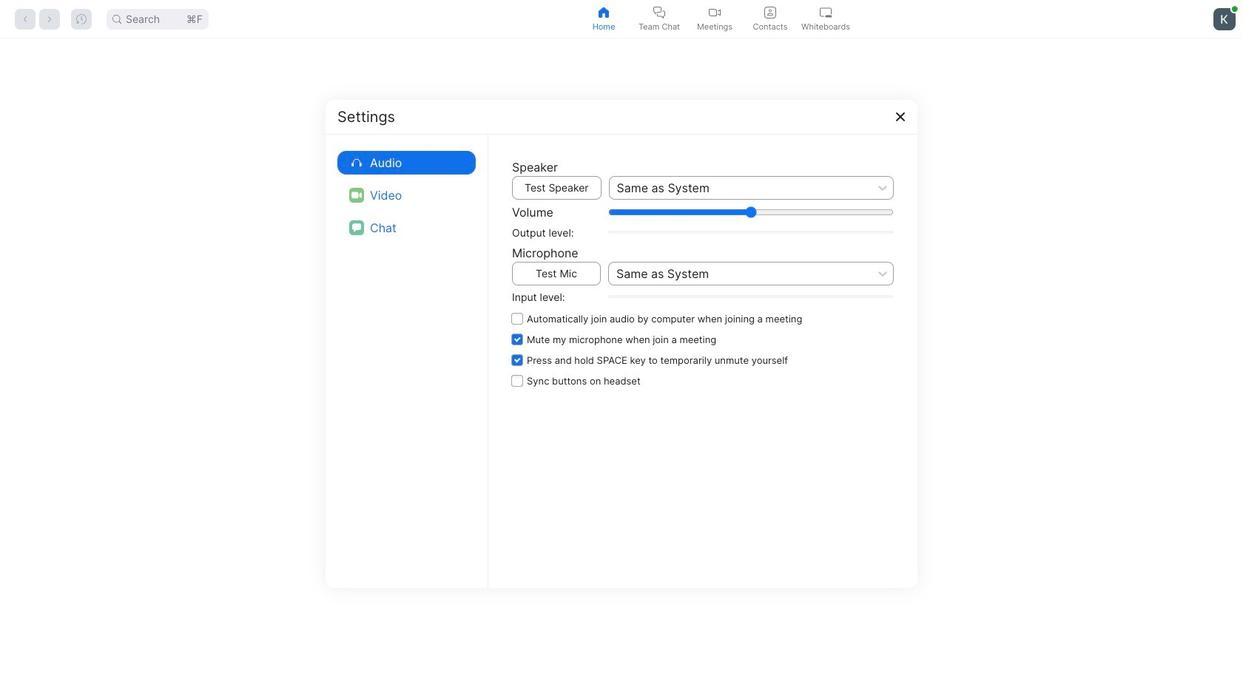 Task type: describe. For each thing, give the bounding box(es) containing it.
online image
[[1233, 6, 1238, 12]]

settings tab list
[[338, 146, 476, 244]]

2 progress bar from the top
[[609, 295, 894, 298]]

profile contact image
[[765, 6, 777, 18]]

profile contact image
[[765, 6, 777, 18]]



Task type: locate. For each thing, give the bounding box(es) containing it.
None checkbox
[[512, 308, 894, 329], [512, 350, 894, 371], [512, 371, 894, 391], [512, 308, 894, 329], [512, 350, 894, 371], [512, 371, 894, 391]]

1 vertical spatial progress bar
[[609, 295, 894, 298]]

team chat image
[[654, 6, 666, 18], [654, 6, 666, 18]]

home small image
[[598, 6, 610, 18], [598, 6, 610, 18]]

1 progress bar from the top
[[609, 231, 894, 234]]

magnifier image
[[113, 14, 121, 23], [113, 14, 121, 23]]

None checkbox
[[512, 329, 894, 350]]

online image
[[1233, 6, 1238, 12]]

headphone image
[[352, 157, 362, 168]]

video on image
[[709, 6, 721, 18]]

progress bar
[[609, 231, 894, 234], [609, 295, 894, 298]]

close image
[[895, 111, 907, 123], [895, 111, 907, 123]]

tab panel
[[0, 38, 1244, 688]]

plus squircle image
[[498, 273, 530, 305], [498, 273, 530, 305]]

None range field
[[609, 206, 894, 218]]

video on image
[[709, 6, 721, 18], [349, 188, 364, 202], [352, 190, 362, 200]]

headphone image
[[349, 155, 364, 170]]

tab list
[[576, 0, 854, 38]]

whiteboard small image
[[820, 6, 832, 18], [820, 6, 832, 18]]

chat image
[[349, 220, 364, 235], [352, 223, 361, 232]]

0 vertical spatial progress bar
[[609, 231, 894, 234]]



Task type: vqa. For each thing, say whether or not it's contained in the screenshot.
Home
no



